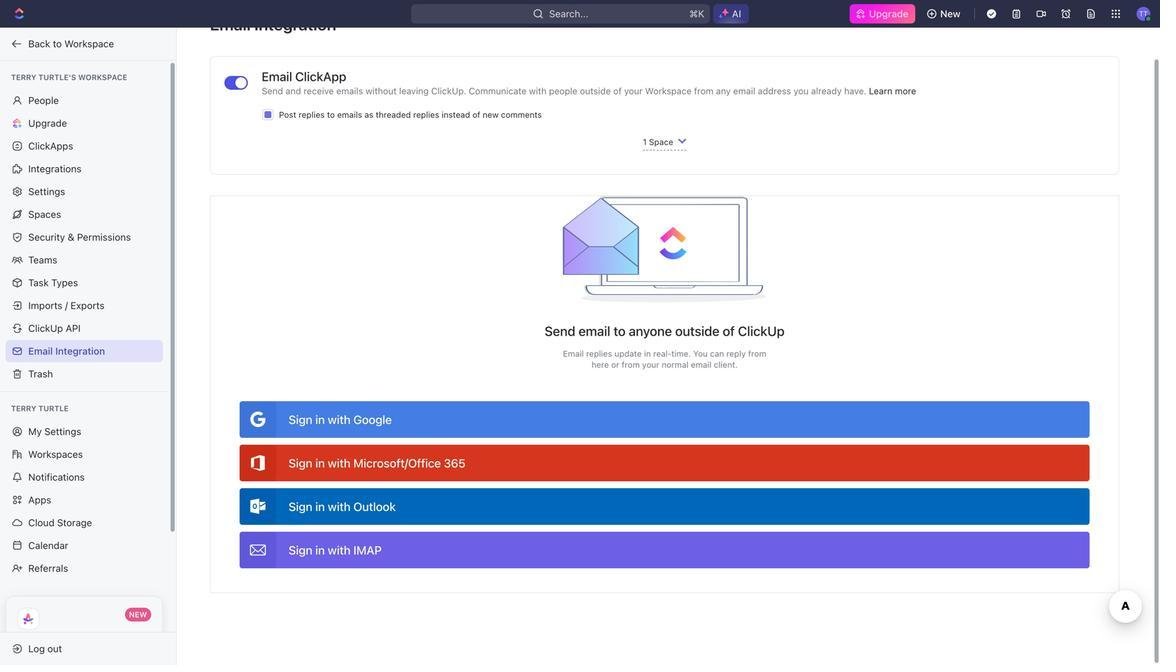 Task type: vqa. For each thing, say whether or not it's contained in the screenshot.
Security & Permissions link
yes



Task type: describe. For each thing, give the bounding box(es) containing it.
sign in with imap
[[289, 543, 382, 557]]

in for sign in with imap
[[315, 543, 325, 557]]

emails inside "email clickapp send and receive emails without leaving clickup. communicate with people outside of your workspace from any email address you already have. learn more"
[[336, 86, 363, 96]]

email clickapp send and receive emails without leaving clickup. communicate with people outside of your workspace from any email address you already have. learn more
[[262, 69, 917, 96]]

turtle's
[[38, 73, 76, 82]]

new
[[483, 110, 499, 120]]

terry turtle's workspace
[[11, 73, 127, 82]]

0 horizontal spatial upgrade link
[[6, 112, 163, 134]]

microsoft/office
[[354, 456, 441, 470]]

as
[[365, 110, 374, 120]]

from inside "email clickapp send and receive emails without leaving clickup. communicate with people outside of your workspace from any email address you already have. learn more"
[[694, 86, 714, 96]]

calendar link
[[6, 535, 163, 557]]

permissions
[[77, 231, 131, 243]]

new inside button
[[941, 8, 961, 19]]

with inside "email clickapp send and receive emails without leaving clickup. communicate with people outside of your workspace from any email address you already have. learn more"
[[529, 86, 547, 96]]

email integration link
[[6, 340, 163, 362]]

task types
[[28, 277, 78, 288]]

my
[[28, 426, 42, 437]]

cloud
[[28, 517, 54, 528]]

cloud storage link
[[6, 512, 163, 534]]

1 space
[[643, 137, 673, 147]]

in for sign in with microsoft/office 365
[[315, 456, 325, 470]]

you
[[693, 349, 708, 358]]

storage
[[57, 517, 92, 528]]

my settings link
[[6, 421, 163, 443]]

workspaces
[[28, 449, 83, 460]]

space
[[649, 137, 673, 147]]

security
[[28, 231, 65, 243]]

address
[[758, 86, 791, 96]]

sign in with imap button
[[240, 532, 1090, 568]]

people link
[[6, 89, 163, 112]]

task types link
[[6, 272, 163, 294]]

teams
[[28, 254, 57, 266]]

spaces link
[[6, 203, 163, 226]]

spaces
[[28, 209, 61, 220]]

workspace for terry turtle's workspace
[[78, 73, 127, 82]]

post replies to emails as threaded replies instead of new comments
[[279, 110, 542, 120]]

log out button
[[6, 638, 164, 660]]

comments
[[501, 110, 542, 120]]

without
[[366, 86, 397, 96]]

already
[[811, 86, 842, 96]]

workspace inside "email clickapp send and receive emails without leaving clickup. communicate with people outside of your workspace from any email address you already have. learn more"
[[645, 86, 692, 96]]

people
[[28, 95, 59, 106]]

in for sign in with google
[[315, 413, 325, 427]]

my settings
[[28, 426, 81, 437]]

0 horizontal spatial from
[[622, 360, 640, 370]]

with for outlook
[[328, 500, 351, 514]]

of inside "email clickapp send and receive emails without leaving clickup. communicate with people outside of your workspace from any email address you already have. learn more"
[[613, 86, 622, 96]]

learn more link
[[869, 86, 917, 96]]

workspace for back to workspace
[[64, 38, 114, 49]]

0 vertical spatial settings
[[28, 186, 65, 197]]

trash link
[[6, 363, 163, 385]]

sign for sign in with imap
[[289, 543, 313, 557]]

1 horizontal spatial clickup
[[738, 323, 785, 339]]

0 horizontal spatial of
[[473, 110, 480, 120]]

people
[[549, 86, 578, 96]]

calendar
[[28, 540, 68, 551]]

email inside "email clickapp send and receive emails without leaving clickup. communicate with people outside of your workspace from any email address you already have. learn more"
[[733, 86, 756, 96]]

ai
[[732, 8, 742, 19]]

email inside "email clickapp send and receive emails without leaving clickup. communicate with people outside of your workspace from any email address you already have. learn more"
[[262, 69, 292, 84]]

replies for post
[[299, 110, 325, 120]]

exports
[[71, 300, 105, 311]]

new button
[[921, 3, 969, 25]]

in for sign in with outlook
[[315, 500, 325, 514]]

referrals
[[28, 563, 68, 574]]

0 horizontal spatial email integration
[[28, 345, 105, 357]]

and
[[286, 86, 301, 96]]

/
[[65, 300, 68, 311]]

to inside button
[[53, 38, 62, 49]]

clickup.
[[431, 86, 466, 96]]

imports / exports
[[28, 300, 105, 311]]

turtle
[[38, 404, 69, 413]]

sign in with microsoft/office 365
[[289, 456, 466, 470]]

1 horizontal spatial upgrade link
[[850, 4, 916, 23]]

terry turtle
[[11, 404, 69, 413]]

sign for sign in with google
[[289, 413, 313, 427]]

tt button
[[1133, 3, 1155, 25]]

clickapps
[[28, 140, 73, 152]]

sign in with microsoft/office 365 button
[[240, 445, 1090, 481]]

receive
[[304, 86, 334, 96]]

post
[[279, 110, 296, 120]]

you
[[794, 86, 809, 96]]

terry for people
[[11, 73, 36, 82]]

referrals link
[[6, 557, 163, 580]]

settings inside "link"
[[44, 426, 81, 437]]

⌘k
[[690, 8, 705, 19]]

1
[[643, 137, 647, 147]]

terry for my settings
[[11, 404, 36, 413]]

more
[[895, 86, 917, 96]]



Task type: locate. For each thing, give the bounding box(es) containing it.
task
[[28, 277, 49, 288]]

2 vertical spatial email
[[691, 360, 712, 370]]

can
[[710, 349, 724, 358]]

to for send email to anyone outside of clickup
[[614, 323, 626, 339]]

search...
[[549, 8, 589, 19]]

2 vertical spatial workspace
[[645, 86, 692, 96]]

0 vertical spatial terry
[[11, 73, 36, 82]]

2 sign from the top
[[289, 456, 313, 470]]

sign inside button
[[289, 500, 313, 514]]

security & permissions link
[[6, 226, 163, 248]]

imports / exports link
[[6, 295, 163, 317]]

email down you
[[691, 360, 712, 370]]

sign in with google button
[[240, 401, 1090, 438]]

0 vertical spatial workspace
[[64, 38, 114, 49]]

email right 'any'
[[733, 86, 756, 96]]

1 horizontal spatial new
[[941, 8, 961, 19]]

workspace
[[64, 38, 114, 49], [78, 73, 127, 82], [645, 86, 692, 96]]

email inside email replies update in real-time. you can reply from here or from your normal email client.
[[563, 349, 584, 358]]

replies right the post
[[299, 110, 325, 120]]

0 horizontal spatial to
[[53, 38, 62, 49]]

to up update
[[614, 323, 626, 339]]

integration up clickapp
[[254, 15, 336, 34]]

of left new at the left
[[473, 110, 480, 120]]

0 vertical spatial upgrade
[[869, 8, 909, 19]]

learn
[[869, 86, 893, 96]]

clickapp
[[295, 69, 346, 84]]

out
[[47, 643, 62, 654]]

upgrade link left new button
[[850, 4, 916, 23]]

1 vertical spatial upgrade link
[[6, 112, 163, 134]]

365
[[444, 456, 466, 470]]

imports
[[28, 300, 62, 311]]

sign in with outlook button
[[240, 488, 1090, 525]]

in left 'real-'
[[644, 349, 651, 358]]

sign for sign in with outlook
[[289, 500, 313, 514]]

upgrade left new button
[[869, 8, 909, 19]]

to for post replies to emails as threaded replies instead of new comments
[[327, 110, 335, 120]]

apps link
[[6, 489, 163, 511]]

with left imap
[[328, 543, 351, 557]]

imap
[[354, 543, 382, 557]]

to down receive
[[327, 110, 335, 120]]

workspace up people link
[[78, 73, 127, 82]]

notifications
[[28, 471, 85, 483]]

in inside email replies update in real-time. you can reply from here or from your normal email client.
[[644, 349, 651, 358]]

emails right receive
[[336, 86, 363, 96]]

teams link
[[6, 249, 163, 271]]

1 vertical spatial email
[[579, 323, 611, 339]]

google
[[354, 413, 392, 427]]

of right people
[[613, 86, 622, 96]]

1 horizontal spatial send
[[545, 323, 576, 339]]

email inside email replies update in real-time. you can reply from here or from your normal email client.
[[691, 360, 712, 370]]

0 vertical spatial your
[[624, 86, 643, 96]]

sign for sign in with microsoft/office 365
[[289, 456, 313, 470]]

ai button
[[714, 4, 749, 23]]

from right reply
[[748, 349, 767, 358]]

1 vertical spatial send
[[545, 323, 576, 339]]

0 vertical spatial email integration
[[210, 15, 336, 34]]

log out
[[28, 643, 62, 654]]

replies inside email replies update in real-time. you can reply from here or from your normal email client.
[[586, 349, 612, 358]]

1 horizontal spatial outside
[[675, 323, 720, 339]]

1 vertical spatial new
[[129, 610, 147, 619]]

2 horizontal spatial replies
[[586, 349, 612, 358]]

2 horizontal spatial to
[[614, 323, 626, 339]]

settings
[[28, 186, 65, 197], [44, 426, 81, 437]]

1 vertical spatial integration
[[55, 345, 105, 357]]

0 horizontal spatial clickup
[[28, 323, 63, 334]]

2 terry from the top
[[11, 404, 36, 413]]

2 horizontal spatial from
[[748, 349, 767, 358]]

with left google
[[328, 413, 351, 427]]

0 horizontal spatial outside
[[580, 86, 611, 96]]

1 vertical spatial email integration
[[28, 345, 105, 357]]

email up here
[[579, 323, 611, 339]]

0 horizontal spatial email
[[579, 323, 611, 339]]

sign in with outlook
[[289, 500, 396, 514]]

2 horizontal spatial email
[[733, 86, 756, 96]]

to right back
[[53, 38, 62, 49]]

upgrade link
[[850, 4, 916, 23], [6, 112, 163, 134]]

1 horizontal spatial replies
[[413, 110, 439, 120]]

new
[[941, 8, 961, 19], [129, 610, 147, 619]]

have.
[[844, 86, 867, 96]]

1 vertical spatial settings
[[44, 426, 81, 437]]

1 vertical spatial workspace
[[78, 73, 127, 82]]

clickup
[[28, 323, 63, 334], [738, 323, 785, 339]]

or
[[611, 360, 620, 370]]

0 vertical spatial email
[[733, 86, 756, 96]]

with
[[529, 86, 547, 96], [328, 413, 351, 427], [328, 456, 351, 470], [328, 500, 351, 514], [328, 543, 351, 557]]

sign in with google
[[289, 413, 392, 427]]

in down sign in with google
[[315, 456, 325, 470]]

1 horizontal spatial email integration
[[210, 15, 336, 34]]

with down sign in with google
[[328, 456, 351, 470]]

clickup up reply
[[738, 323, 785, 339]]

1 horizontal spatial to
[[327, 110, 335, 120]]

in left google
[[315, 413, 325, 427]]

outside up you
[[675, 323, 720, 339]]

1 vertical spatial terry
[[11, 404, 36, 413]]

emails left as
[[337, 110, 362, 120]]

your inside "email clickapp send and receive emails without leaving clickup. communicate with people outside of your workspace from any email address you already have. learn more"
[[624, 86, 643, 96]]

0 vertical spatial of
[[613, 86, 622, 96]]

1 vertical spatial outside
[[675, 323, 720, 339]]

0 vertical spatial emails
[[336, 86, 363, 96]]

trash
[[28, 368, 53, 380]]

terry up my
[[11, 404, 36, 413]]

0 horizontal spatial replies
[[299, 110, 325, 120]]

1 horizontal spatial from
[[694, 86, 714, 96]]

2 horizontal spatial of
[[723, 323, 735, 339]]

threaded
[[376, 110, 411, 120]]

with left outlook
[[328, 500, 351, 514]]

of up reply
[[723, 323, 735, 339]]

email
[[210, 15, 251, 34], [262, 69, 292, 84], [28, 345, 53, 357], [563, 349, 584, 358]]

email replies update in real-time. you can reply from here or from your normal email client.
[[563, 349, 767, 370]]

upgrade up clickapps
[[28, 117, 67, 129]]

0 horizontal spatial send
[[262, 86, 283, 96]]

with for microsoft/office
[[328, 456, 351, 470]]

communicate
[[469, 86, 527, 96]]

with for google
[[328, 413, 351, 427]]

normal
[[662, 360, 689, 370]]

back to workspace
[[28, 38, 114, 49]]

sign
[[289, 413, 313, 427], [289, 456, 313, 470], [289, 500, 313, 514], [289, 543, 313, 557]]

2 vertical spatial to
[[614, 323, 626, 339]]

send inside "email clickapp send and receive emails without leaving clickup. communicate with people outside of your workspace from any email address you already have. learn more"
[[262, 86, 283, 96]]

clickup api link
[[6, 317, 163, 339]]

outside
[[580, 86, 611, 96], [675, 323, 720, 339]]

back
[[28, 38, 50, 49]]

terry up people
[[11, 73, 36, 82]]

0 horizontal spatial new
[[129, 610, 147, 619]]

1 horizontal spatial email
[[691, 360, 712, 370]]

1 vertical spatial from
[[748, 349, 767, 358]]

1 terry from the top
[[11, 73, 36, 82]]

replies
[[299, 110, 325, 120], [413, 110, 439, 120], [586, 349, 612, 358]]

types
[[51, 277, 78, 288]]

0 vertical spatial send
[[262, 86, 283, 96]]

0 vertical spatial from
[[694, 86, 714, 96]]

1 vertical spatial emails
[[337, 110, 362, 120]]

clickapps link
[[6, 135, 163, 157]]

0 horizontal spatial integration
[[55, 345, 105, 357]]

1 vertical spatial your
[[642, 360, 660, 370]]

workspaces link
[[6, 443, 163, 466]]

0 vertical spatial upgrade link
[[850, 4, 916, 23]]

terry
[[11, 73, 36, 82], [11, 404, 36, 413]]

1 vertical spatial of
[[473, 110, 480, 120]]

0 vertical spatial new
[[941, 8, 961, 19]]

tt
[[1139, 10, 1148, 17]]

replies down leaving
[[413, 110, 439, 120]]

1 horizontal spatial upgrade
[[869, 8, 909, 19]]

any
[[716, 86, 731, 96]]

1 vertical spatial to
[[327, 110, 335, 120]]

security & permissions
[[28, 231, 131, 243]]

integrations
[[28, 163, 82, 174]]

clickup api
[[28, 323, 81, 334]]

integration inside the email integration link
[[55, 345, 105, 357]]

settings up the workspaces
[[44, 426, 81, 437]]

workspace up 'terry turtle's workspace'
[[64, 38, 114, 49]]

api
[[66, 323, 81, 334]]

with inside button
[[328, 500, 351, 514]]

integrations link
[[6, 158, 163, 180]]

reply
[[727, 349, 746, 358]]

from
[[694, 86, 714, 96], [748, 349, 767, 358], [622, 360, 640, 370]]

from down update
[[622, 360, 640, 370]]

1 horizontal spatial integration
[[254, 15, 336, 34]]

0 vertical spatial integration
[[254, 15, 336, 34]]

2 vertical spatial of
[[723, 323, 735, 339]]

in inside button
[[315, 500, 325, 514]]

leaving
[[399, 86, 429, 96]]

email
[[733, 86, 756, 96], [579, 323, 611, 339], [691, 360, 712, 370]]

workspace inside button
[[64, 38, 114, 49]]

0 horizontal spatial upgrade
[[28, 117, 67, 129]]

in left imap
[[315, 543, 325, 557]]

integration
[[254, 15, 336, 34], [55, 345, 105, 357]]

0 vertical spatial outside
[[580, 86, 611, 96]]

settings up the spaces
[[28, 186, 65, 197]]

update
[[615, 349, 642, 358]]

&
[[68, 231, 74, 243]]

with left people
[[529, 86, 547, 96]]

time.
[[672, 349, 691, 358]]

3 sign from the top
[[289, 500, 313, 514]]

upgrade link down people link
[[6, 112, 163, 134]]

back to workspace button
[[6, 33, 164, 55]]

1 sign from the top
[[289, 413, 313, 427]]

4 sign from the top
[[289, 543, 313, 557]]

outside right people
[[580, 86, 611, 96]]

replies for email
[[586, 349, 612, 358]]

1 vertical spatial upgrade
[[28, 117, 67, 129]]

integration down clickup api link
[[55, 345, 105, 357]]

with for imap
[[328, 543, 351, 557]]

2 vertical spatial from
[[622, 360, 640, 370]]

in up the sign in with imap on the left of page
[[315, 500, 325, 514]]

0 vertical spatial to
[[53, 38, 62, 49]]

apps
[[28, 494, 51, 506]]

from left 'any'
[[694, 86, 714, 96]]

to
[[53, 38, 62, 49], [327, 110, 335, 120], [614, 323, 626, 339]]

clickup down imports
[[28, 323, 63, 334]]

cloud storage
[[28, 517, 92, 528]]

replies up here
[[586, 349, 612, 358]]

emails
[[336, 86, 363, 96], [337, 110, 362, 120]]

outside inside "email clickapp send and receive emails without leaving clickup. communicate with people outside of your workspace from any email address you already have. learn more"
[[580, 86, 611, 96]]

your inside email replies update in real-time. you can reply from here or from your normal email client.
[[642, 360, 660, 370]]

workspace up space
[[645, 86, 692, 96]]

anyone
[[629, 323, 672, 339]]

1 horizontal spatial of
[[613, 86, 622, 96]]



